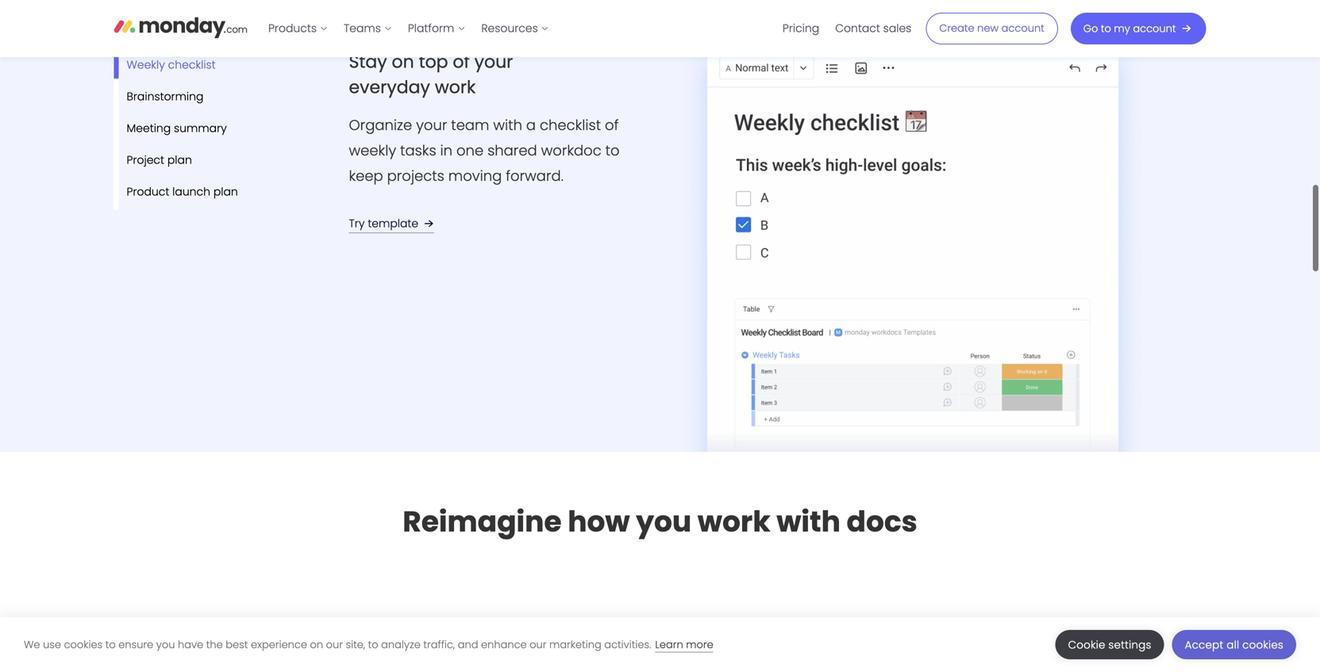 Task type: vqa. For each thing, say whether or not it's contained in the screenshot.
the left on
yes



Task type: locate. For each thing, give the bounding box(es) containing it.
plan inside tab
[[167, 152, 192, 168]]

platform link
[[400, 16, 474, 41]]

1 vertical spatial checklist
[[540, 115, 601, 135]]

summary
[[174, 121, 227, 136]]

activities.
[[605, 638, 652, 652]]

checklist inside the organize your team with a checklist of weekly tasks in one shared workdoc to keep projects moving forward.
[[540, 115, 601, 135]]

of inside stay on top of your everyday work
[[453, 50, 470, 74]]

1 horizontal spatial our
[[530, 638, 547, 652]]

to right go
[[1101, 21, 1112, 36]]

all
[[1227, 638, 1240, 653]]

try template
[[349, 216, 419, 232]]

to left ensure
[[105, 638, 116, 652]]

meeting
[[127, 121, 171, 136]]

1 vertical spatial with
[[777, 502, 841, 542]]

the
[[206, 638, 223, 652]]

reimagine
[[403, 502, 562, 542]]

products link
[[260, 16, 336, 41]]

your down resources
[[475, 50, 513, 74]]

dialog
[[0, 618, 1321, 673]]

account right the new
[[1002, 21, 1045, 35]]

to
[[1101, 21, 1112, 36], [606, 141, 620, 161], [105, 638, 116, 652], [368, 638, 378, 652]]

account
[[1002, 21, 1045, 35], [1134, 21, 1177, 36]]

1 vertical spatial work
[[698, 502, 771, 542]]

on inside stay on top of your everyday work
[[392, 50, 414, 74]]

brainstorming
[[127, 89, 204, 104]]

go to my account button
[[1071, 13, 1207, 44]]

cookies inside button
[[1243, 638, 1284, 653]]

0 horizontal spatial account
[[1002, 21, 1045, 35]]

0 vertical spatial you
[[636, 502, 692, 542]]

enhance
[[481, 638, 527, 652]]

plan right launch
[[213, 184, 238, 200]]

you left have
[[156, 638, 175, 652]]

organize
[[349, 115, 412, 135]]

cookies right use
[[64, 638, 103, 652]]

product launch plan
[[127, 184, 238, 200]]

list containing pricing
[[775, 0, 920, 57]]

new
[[978, 21, 999, 35]]

2 list from the left
[[775, 0, 920, 57]]

checklist down monday.com logo
[[168, 57, 216, 73]]

1 horizontal spatial your
[[475, 50, 513, 74]]

1 horizontal spatial list
[[775, 0, 920, 57]]

1 cookies from the left
[[64, 638, 103, 652]]

project plan tab
[[114, 142, 192, 179]]

projects
[[387, 166, 445, 186]]

with inside the organize your team with a checklist of weekly tasks in one shared workdoc to keep projects moving forward.
[[493, 115, 523, 135]]

sales
[[884, 21, 912, 36]]

0 vertical spatial on
[[392, 50, 414, 74]]

organize your team with a checklist of weekly tasks in one shared workdoc to keep projects moving forward.
[[349, 115, 620, 186]]

on right experience
[[310, 638, 323, 652]]

have
[[178, 638, 203, 652]]

account inside button
[[1002, 21, 1045, 35]]

with
[[493, 115, 523, 135], [777, 502, 841, 542]]

your inside the organize your team with a checklist of weekly tasks in one shared workdoc to keep projects moving forward.
[[416, 115, 447, 135]]

create new account button
[[926, 13, 1058, 44]]

our left site,
[[326, 638, 343, 652]]

account right my
[[1134, 21, 1177, 36]]

0 horizontal spatial our
[[326, 638, 343, 652]]

0 vertical spatial work
[[435, 75, 476, 99]]

1 horizontal spatial account
[[1134, 21, 1177, 36]]

0 horizontal spatial of
[[453, 50, 470, 74]]

0 horizontal spatial list
[[260, 0, 557, 57]]

and
[[458, 638, 478, 652]]

of
[[453, 50, 470, 74], [605, 115, 619, 135]]

0 horizontal spatial checklist
[[168, 57, 216, 73]]

0 horizontal spatial your
[[416, 115, 447, 135]]

work inside stay on top of your everyday work
[[435, 75, 476, 99]]

1 horizontal spatial cookies
[[1243, 638, 1284, 653]]

0 vertical spatial plan
[[167, 152, 192, 168]]

one
[[457, 141, 484, 161]]

contact
[[836, 21, 881, 36]]

1 vertical spatial of
[[605, 115, 619, 135]]

on up everyday
[[392, 50, 414, 74]]

template
[[368, 216, 419, 232]]

you
[[636, 502, 692, 542], [156, 638, 175, 652]]

0 horizontal spatial you
[[156, 638, 175, 652]]

dialog containing cookie settings
[[0, 618, 1321, 673]]

1 horizontal spatial on
[[392, 50, 414, 74]]

1 vertical spatial you
[[156, 638, 175, 652]]

1 vertical spatial your
[[416, 115, 447, 135]]

top
[[419, 50, 448, 74]]

learn
[[656, 638, 684, 652]]

with left a
[[493, 115, 523, 135]]

your
[[475, 50, 513, 74], [416, 115, 447, 135]]

cookies
[[64, 638, 103, 652], [1243, 638, 1284, 653]]

our right enhance
[[530, 638, 547, 652]]

1 vertical spatial plan
[[213, 184, 238, 200]]

0 horizontal spatial cookies
[[64, 638, 103, 652]]

1 horizontal spatial with
[[777, 502, 841, 542]]

cookie settings button
[[1056, 631, 1165, 660]]

analyze
[[381, 638, 421, 652]]

you right how
[[636, 502, 692, 542]]

marketing
[[550, 638, 602, 652]]

2 cookies from the left
[[1243, 638, 1284, 653]]

1 horizontal spatial you
[[636, 502, 692, 542]]

0 horizontal spatial plan
[[167, 152, 192, 168]]

plan
[[167, 152, 192, 168], [213, 184, 238, 200]]

stay on top of your everyday work
[[349, 50, 513, 99]]

teams
[[344, 21, 381, 36]]

0 horizontal spatial work
[[435, 75, 476, 99]]

0 horizontal spatial with
[[493, 115, 523, 135]]

with left 'docs'
[[777, 502, 841, 542]]

list
[[260, 0, 557, 57], [775, 0, 920, 57]]

main element
[[260, 0, 1207, 57]]

plan up product launch plan
[[167, 152, 192, 168]]

my
[[1115, 21, 1131, 36]]

use
[[43, 638, 61, 652]]

to inside the organize your team with a checklist of weekly tasks in one shared workdoc to keep projects moving forward.
[[606, 141, 620, 161]]

to right workdoc
[[606, 141, 620, 161]]

on
[[392, 50, 414, 74], [310, 638, 323, 652]]

product
[[127, 184, 169, 200]]

0 horizontal spatial on
[[310, 638, 323, 652]]

plan inside tab
[[213, 184, 238, 200]]

learn more link
[[656, 638, 714, 653]]

site,
[[346, 638, 365, 652]]

weekly
[[349, 141, 396, 161]]

1 horizontal spatial work
[[698, 502, 771, 542]]

0 vertical spatial your
[[475, 50, 513, 74]]

checklist up workdoc
[[540, 115, 601, 135]]

0 vertical spatial checklist
[[168, 57, 216, 73]]

1 horizontal spatial plan
[[213, 184, 238, 200]]

0 vertical spatial of
[[453, 50, 470, 74]]

checklist
[[168, 57, 216, 73], [540, 115, 601, 135]]

cookies right all
[[1243, 638, 1284, 653]]

we use cookies to ensure you have the best experience on our site, to analyze traffic, and enhance our marketing activities. learn more
[[24, 638, 714, 652]]

to right site,
[[368, 638, 378, 652]]

1 list from the left
[[260, 0, 557, 57]]

cookies for all
[[1243, 638, 1284, 653]]

on inside dialog
[[310, 638, 323, 652]]

create new account
[[940, 21, 1045, 35]]

our
[[326, 638, 343, 652], [530, 638, 547, 652]]

1 horizontal spatial of
[[605, 115, 619, 135]]

0 vertical spatial with
[[493, 115, 523, 135]]

your up tasks on the left
[[416, 115, 447, 135]]

project plan
[[127, 152, 192, 168]]

to inside 'button'
[[1101, 21, 1112, 36]]

meeting summary tab
[[114, 110, 227, 147]]

1 horizontal spatial checklist
[[540, 115, 601, 135]]

workdoc
[[541, 141, 602, 161]]

work
[[435, 75, 476, 99], [698, 502, 771, 542]]

meeting summary
[[127, 121, 227, 136]]

1 vertical spatial on
[[310, 638, 323, 652]]

go to my account
[[1084, 21, 1177, 36]]

stay
[[349, 50, 387, 74]]

you inside dialog
[[156, 638, 175, 652]]



Task type: describe. For each thing, give the bounding box(es) containing it.
accept
[[1185, 638, 1224, 653]]

we
[[24, 638, 40, 652]]

a
[[526, 115, 536, 135]]

accept all cookies button
[[1173, 631, 1297, 660]]

cookie settings
[[1069, 638, 1152, 653]]

ensure
[[119, 638, 153, 652]]

team
[[451, 115, 490, 135]]

contact sales
[[836, 21, 912, 36]]

monday.com logo image
[[114, 10, 248, 44]]

weekly checklist image
[[672, 49, 1156, 452]]

create
[[940, 21, 975, 35]]

cookies for use
[[64, 638, 103, 652]]

resources link
[[474, 16, 557, 41]]

traffic,
[[424, 638, 455, 652]]

weekly checklist tab
[[114, 47, 216, 83]]

account inside 'button'
[[1134, 21, 1177, 36]]

how
[[568, 502, 630, 542]]

forward.
[[506, 166, 564, 186]]

list containing products
[[260, 0, 557, 57]]

products
[[268, 21, 317, 36]]

cookie
[[1069, 638, 1106, 653]]

product launch plan tab
[[114, 174, 238, 210]]

pricing link
[[775, 16, 828, 41]]

1 our from the left
[[326, 638, 343, 652]]

contact sales link
[[828, 16, 920, 41]]

experience
[[251, 638, 307, 652]]

platform
[[408, 21, 455, 36]]

go
[[1084, 21, 1099, 36]]

pricing
[[783, 21, 820, 36]]

moving
[[449, 166, 502, 186]]

accept all cookies
[[1185, 638, 1284, 653]]

project
[[127, 152, 164, 168]]

shared
[[488, 141, 537, 161]]

teams link
[[336, 16, 400, 41]]

resources
[[482, 21, 538, 36]]

reimagine how you work with docs
[[403, 502, 918, 542]]

checklist inside tab
[[168, 57, 216, 73]]

2 our from the left
[[530, 638, 547, 652]]

brainstorming tab
[[114, 79, 204, 115]]

your inside stay on top of your everyday work
[[475, 50, 513, 74]]

settings
[[1109, 638, 1152, 653]]

more
[[686, 638, 714, 652]]

docs
[[847, 502, 918, 542]]

in
[[440, 141, 453, 161]]

keep
[[349, 166, 383, 186]]

weekly
[[127, 57, 165, 73]]

best
[[226, 638, 248, 652]]

everyday
[[349, 75, 430, 99]]

weekly checklist
[[127, 57, 216, 73]]

tasks
[[400, 141, 436, 161]]

try template link
[[349, 214, 438, 234]]

try
[[349, 216, 365, 232]]

launch
[[172, 184, 210, 200]]

of inside the organize your team with a checklist of weekly tasks in one shared workdoc to keep projects moving forward.
[[605, 115, 619, 135]]



